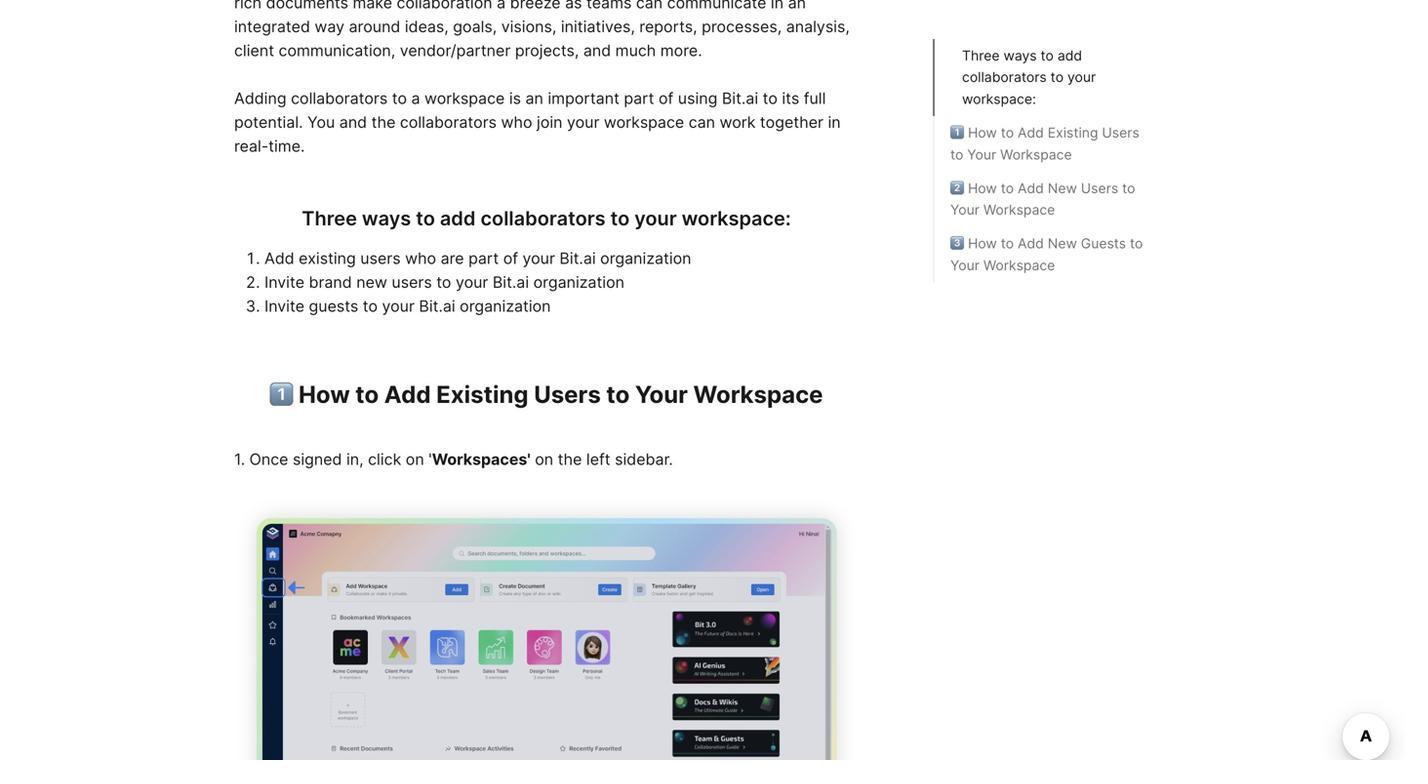 Task type: describe. For each thing, give the bounding box(es) containing it.
in,
[[346, 450, 364, 469]]

work
[[720, 112, 756, 132]]

1 vertical spatial three ways to add collaborators to your workspace:
[[302, 207, 791, 230]]

new for users
[[1048, 180, 1077, 197]]

1. once signed in, click on ' workspaces' on the left sidebar.
[[234, 450, 673, 469]]

collaborators up add existing users who are part of your bit.ai organization invite brand new users to your bit.ai organization invite guests to your bit.ai organization
[[481, 207, 606, 230]]

0 vertical spatial three ways to add collaborators to your workspace:
[[962, 47, 1096, 108]]

an
[[525, 89, 543, 108]]

workspace for 2️⃣ how to add new users to your workspace link
[[983, 202, 1055, 218]]

join
[[537, 112, 563, 132]]

workspace for 3️⃣ how to add new guests to your workspace link
[[983, 257, 1055, 274]]

brand
[[309, 273, 352, 292]]

2️⃣
[[950, 180, 964, 197]]

click
[[368, 450, 401, 469]]

how for 1️⃣ how to add existing users to your workspace link
[[968, 125, 997, 141]]

workspace for 1️⃣ how to add existing users to your workspace link
[[1000, 146, 1072, 163]]

new
[[356, 273, 387, 292]]

0 horizontal spatial ways
[[362, 207, 411, 230]]

how up signed
[[299, 380, 350, 409]]

and
[[339, 112, 367, 132]]

adding collaborators to a workspace is an important part of using bit.ai to its full potential. you and the collaborators who join your workspace can work together in real-time.
[[234, 89, 845, 155]]

0 vertical spatial 1️⃣ how to add existing users to your workspace
[[950, 125, 1139, 163]]

users for 1️⃣ how to add existing users to your workspace link
[[1102, 125, 1139, 141]]

of inside add existing users who are part of your bit.ai organization invite brand new users to your bit.ai organization invite guests to your bit.ai organization
[[503, 249, 518, 268]]

1️⃣ inside 1️⃣ how to add existing users to your workspace link
[[950, 125, 964, 141]]

collaborators inside three ways to add collaborators to your workspace:
[[962, 69, 1047, 86]]

is
[[509, 89, 521, 108]]

time.
[[269, 136, 305, 155]]

1 vertical spatial 1️⃣ how to add existing users to your workspace
[[270, 380, 823, 409]]

1 horizontal spatial add
[[1058, 47, 1082, 64]]

a
[[411, 89, 420, 108]]

workspace: inside three ways to add collaborators to your workspace:
[[962, 91, 1036, 108]]

three ways to add collaborators to your workspace: link
[[962, 45, 1144, 110]]

who inside add existing users who are part of your bit.ai organization invite brand new users to your bit.ai organization invite guests to your bit.ai organization
[[405, 249, 436, 268]]

1 vertical spatial 1️⃣
[[270, 380, 293, 409]]

full
[[804, 89, 826, 108]]

important
[[548, 89, 619, 108]]

guests
[[309, 297, 358, 316]]

your for 3️⃣ how to add new guests to your workspace link
[[950, 257, 980, 274]]

1 vertical spatial organization
[[533, 273, 624, 292]]

0 vertical spatial organization
[[600, 249, 691, 268]]

how for 2️⃣ how to add new users to your workspace link
[[968, 180, 997, 197]]

using
[[678, 89, 718, 108]]

2 vertical spatial users
[[534, 380, 601, 409]]

signed
[[293, 450, 342, 469]]

add existing users who are part of your bit.ai organization invite brand new users to your bit.ai organization invite guests to your bit.ai organization
[[264, 249, 691, 316]]

1 vertical spatial the
[[558, 450, 582, 469]]

users for 2️⃣ how to add new users to your workspace link
[[1081, 180, 1118, 197]]

3️⃣ how to add new guests to your workspace link
[[950, 233, 1155, 277]]

of inside the adding collaborators to a workspace is an important part of using bit.ai to its full potential. you and the collaborators who join your workspace can work together in real-time.
[[659, 89, 674, 108]]

add up '
[[384, 380, 431, 409]]

how for 3️⃣ how to add new guests to your workspace link
[[968, 235, 997, 252]]

can
[[689, 112, 715, 132]]

2 vertical spatial organization
[[460, 297, 551, 316]]

0 horizontal spatial workspace:
[[682, 207, 791, 230]]

workspaces'
[[432, 450, 531, 469]]

1 vertical spatial add
[[440, 207, 476, 230]]



Task type: locate. For each thing, give the bounding box(es) containing it.
0 vertical spatial workspace:
[[962, 91, 1036, 108]]

1 vertical spatial of
[[503, 249, 518, 268]]

in
[[828, 112, 841, 132]]

ways inside three ways to add collaborators to your workspace:
[[1004, 47, 1037, 64]]

1 horizontal spatial part
[[624, 89, 654, 108]]

three inside three ways to add collaborators to your workspace:
[[962, 47, 1000, 64]]

0 horizontal spatial workspace
[[424, 89, 505, 108]]

of left using on the top
[[659, 89, 674, 108]]

3️⃣ how to add new guests to your workspace
[[950, 235, 1143, 274]]

0 vertical spatial who
[[501, 112, 532, 132]]

new
[[1048, 180, 1077, 197], [1048, 235, 1077, 252]]

to
[[1041, 47, 1054, 64], [1051, 69, 1064, 86], [392, 89, 407, 108], [763, 89, 778, 108], [1001, 125, 1014, 141], [950, 146, 963, 163], [1001, 180, 1014, 197], [1122, 180, 1135, 197], [416, 207, 435, 230], [610, 207, 630, 230], [1001, 235, 1014, 252], [1130, 235, 1143, 252], [436, 273, 451, 292], [363, 297, 378, 316], [355, 380, 379, 409], [606, 380, 630, 409]]

0 horizontal spatial add
[[440, 207, 476, 230]]

the
[[371, 112, 396, 132], [558, 450, 582, 469]]

add inside 3️⃣ how to add new guests to your workspace
[[1018, 235, 1044, 252]]

ways up 1️⃣ how to add existing users to your workspace link
[[1004, 47, 1037, 64]]

1 horizontal spatial three ways to add collaborators to your workspace:
[[962, 47, 1096, 108]]

the right the and
[[371, 112, 396, 132]]

invite left guests
[[264, 297, 304, 316]]

1 horizontal spatial the
[[558, 450, 582, 469]]

users inside 1️⃣ how to add existing users to your workspace
[[1102, 125, 1139, 141]]

new inside 2️⃣ how to add new users to your workspace
[[1048, 180, 1077, 197]]

1 horizontal spatial workspace:
[[962, 91, 1036, 108]]

new inside 3️⃣ how to add new guests to your workspace
[[1048, 235, 1077, 252]]

its
[[782, 89, 799, 108]]

1 new from the top
[[1048, 180, 1077, 197]]

1 horizontal spatial 1️⃣
[[950, 125, 964, 141]]

existing up workspaces'
[[436, 380, 528, 409]]

how right '2️⃣'
[[968, 180, 997, 197]]

existing down the three ways to add collaborators to your workspace: link
[[1048, 125, 1098, 141]]

0 vertical spatial new
[[1048, 180, 1077, 197]]

0 vertical spatial add
[[1058, 47, 1082, 64]]

0 vertical spatial part
[[624, 89, 654, 108]]

1️⃣ how to add existing users to your workspace up left
[[270, 380, 823, 409]]

how down the three ways to add collaborators to your workspace: link
[[968, 125, 997, 141]]

of
[[659, 89, 674, 108], [503, 249, 518, 268]]

on
[[406, 450, 424, 469], [535, 450, 553, 469]]

1 vertical spatial new
[[1048, 235, 1077, 252]]

new down 1️⃣ how to add existing users to your workspace link
[[1048, 180, 1077, 197]]

0 vertical spatial 1️⃣
[[950, 125, 964, 141]]

'
[[429, 450, 432, 469]]

1️⃣ up '2️⃣'
[[950, 125, 964, 141]]

1 vertical spatial ways
[[362, 207, 411, 230]]

2️⃣ how to add new users to your workspace link
[[950, 178, 1155, 221]]

existing inside 1️⃣ how to add existing users to your workspace
[[1048, 125, 1098, 141]]

0 vertical spatial workspace
[[424, 89, 505, 108]]

you
[[307, 112, 335, 132]]

how inside 2️⃣ how to add new users to your workspace
[[968, 180, 997, 197]]

new for guests
[[1048, 235, 1077, 252]]

workspace right a
[[424, 89, 505, 108]]

invite left brand
[[264, 273, 304, 292]]

potential.
[[234, 112, 303, 132]]

1 horizontal spatial existing
[[1048, 125, 1098, 141]]

your inside the adding collaborators to a workspace is an important part of using bit.ai to its full potential. you and the collaborators who join your workspace can work together in real-time.
[[567, 112, 600, 132]]

add for 1️⃣ how to add existing users to your workspace link
[[1018, 125, 1044, 141]]

0 horizontal spatial three ways to add collaborators to your workspace:
[[302, 207, 791, 230]]

collaborators up 1️⃣ how to add existing users to your workspace link
[[962, 69, 1047, 86]]

0 horizontal spatial part
[[468, 249, 499, 268]]

1 vertical spatial workspace
[[604, 112, 684, 132]]

how right 3️⃣
[[968, 235, 997, 252]]

add down the three ways to add collaborators to your workspace: link
[[1018, 125, 1044, 141]]

who left 'are'
[[405, 249, 436, 268]]

0 vertical spatial invite
[[264, 273, 304, 292]]

existing
[[1048, 125, 1098, 141], [436, 380, 528, 409]]

left
[[586, 450, 610, 469]]

are
[[441, 249, 464, 268]]

new left guests
[[1048, 235, 1077, 252]]

three ways to add collaborators to your workspace: up add existing users who are part of your bit.ai organization invite brand new users to your bit.ai organization invite guests to your bit.ai organization
[[302, 207, 791, 230]]

1 horizontal spatial workspace
[[604, 112, 684, 132]]

add inside add existing users who are part of your bit.ai organization invite brand new users to your bit.ai organization invite guests to your bit.ai organization
[[264, 249, 294, 268]]

0 vertical spatial users
[[360, 249, 401, 268]]

1 vertical spatial who
[[405, 249, 436, 268]]

users down the three ways to add collaborators to your workspace: link
[[1102, 125, 1139, 141]]

your for 1️⃣ how to add existing users to your workspace link
[[967, 146, 996, 163]]

your down 3️⃣
[[950, 257, 980, 274]]

guests
[[1081, 235, 1126, 252]]

how inside 1️⃣ how to add existing users to your workspace
[[968, 125, 997, 141]]

invite
[[264, 273, 304, 292], [264, 297, 304, 316]]

3️⃣
[[950, 235, 964, 252]]

workspace: up 1️⃣ how to add existing users to your workspace link
[[962, 91, 1036, 108]]

1 vertical spatial three
[[302, 207, 357, 230]]

your inside 2️⃣ how to add new users to your workspace
[[950, 202, 980, 218]]

ways
[[1004, 47, 1037, 64], [362, 207, 411, 230]]

ways up new on the left top
[[362, 207, 411, 230]]

your inside 1️⃣ how to add existing users to your workspace
[[967, 146, 996, 163]]

1 horizontal spatial on
[[535, 450, 553, 469]]

add
[[1018, 125, 1044, 141], [1018, 180, 1044, 197], [1018, 235, 1044, 252], [264, 249, 294, 268], [384, 380, 431, 409]]

bit.ai
[[722, 89, 758, 108], [560, 249, 596, 268], [493, 273, 529, 292], [419, 297, 455, 316]]

add down 2️⃣ how to add new users to your workspace
[[1018, 235, 1044, 252]]

your up "sidebar."
[[635, 380, 688, 409]]

once
[[249, 450, 288, 469]]

part
[[624, 89, 654, 108], [468, 249, 499, 268]]

users up new on the left top
[[360, 249, 401, 268]]

the inside the adding collaborators to a workspace is an important part of using bit.ai to its full potential. you and the collaborators who join your workspace can work together in real-time.
[[371, 112, 396, 132]]

1️⃣ up once
[[270, 380, 293, 409]]

your
[[967, 146, 996, 163], [950, 202, 980, 218], [950, 257, 980, 274], [635, 380, 688, 409]]

0 horizontal spatial three
[[302, 207, 357, 230]]

users right new on the left top
[[392, 273, 432, 292]]

your inside 3️⃣ how to add new guests to your workspace
[[950, 257, 980, 274]]

add
[[1058, 47, 1082, 64], [440, 207, 476, 230]]

on left '
[[406, 450, 424, 469]]

1.
[[234, 450, 245, 469]]

1 on from the left
[[406, 450, 424, 469]]

1 vertical spatial users
[[1081, 180, 1118, 197]]

2 on from the left
[[535, 450, 553, 469]]

0 vertical spatial three
[[962, 47, 1000, 64]]

the left left
[[558, 450, 582, 469]]

2️⃣ how to add new users to your workspace
[[950, 180, 1135, 218]]

real-
[[234, 136, 269, 155]]

users
[[1102, 125, 1139, 141], [1081, 180, 1118, 197], [534, 380, 601, 409]]

part inside add existing users who are part of your bit.ai organization invite brand new users to your bit.ai organization invite guests to your bit.ai organization
[[468, 249, 499, 268]]

add up 1️⃣ how to add existing users to your workspace link
[[1058, 47, 1082, 64]]

three ways to add collaborators to your workspace: up 1️⃣ how to add existing users to your workspace link
[[962, 47, 1096, 108]]

1️⃣ how to add existing users to your workspace link
[[950, 122, 1155, 166]]

existing
[[299, 249, 356, 268]]

sidebar.
[[615, 450, 673, 469]]

0 horizontal spatial on
[[406, 450, 424, 469]]

three
[[962, 47, 1000, 64], [302, 207, 357, 230]]

workspace
[[424, 89, 505, 108], [604, 112, 684, 132]]

adding
[[234, 89, 286, 108]]

your down '2️⃣'
[[950, 202, 980, 218]]

collaborators
[[962, 69, 1047, 86], [291, 89, 388, 108], [400, 112, 497, 132], [481, 207, 606, 230]]

collaborators up the and
[[291, 89, 388, 108]]

on left left
[[535, 450, 553, 469]]

1️⃣
[[950, 125, 964, 141], [270, 380, 293, 409]]

who
[[501, 112, 532, 132], [405, 249, 436, 268]]

1 vertical spatial invite
[[264, 297, 304, 316]]

three ways to add collaborators to your workspace:
[[962, 47, 1096, 108], [302, 207, 791, 230]]

2 invite from the top
[[264, 297, 304, 316]]

who inside the adding collaborators to a workspace is an important part of using bit.ai to its full potential. you and the collaborators who join your workspace can work together in real-time.
[[501, 112, 532, 132]]

1 vertical spatial users
[[392, 273, 432, 292]]

1️⃣ how to add existing users to your workspace up 2️⃣ how to add new users to your workspace
[[950, 125, 1139, 163]]

part right 'are'
[[468, 249, 499, 268]]

workspace
[[1000, 146, 1072, 163], [983, 202, 1055, 218], [983, 257, 1055, 274], [693, 380, 823, 409]]

workspace left can at the top of the page
[[604, 112, 684, 132]]

0 vertical spatial the
[[371, 112, 396, 132]]

your up 2️⃣ how to add new users to your workspace
[[967, 146, 996, 163]]

part inside the adding collaborators to a workspace is an important part of using bit.ai to its full potential. you and the collaborators who join your workspace can work together in real-time.
[[624, 89, 654, 108]]

who down is
[[501, 112, 532, 132]]

0 vertical spatial of
[[659, 89, 674, 108]]

0 horizontal spatial 1️⃣ how to add existing users to your workspace
[[270, 380, 823, 409]]

0 horizontal spatial who
[[405, 249, 436, 268]]

0 horizontal spatial existing
[[436, 380, 528, 409]]

users up guests
[[1081, 180, 1118, 197]]

0 horizontal spatial of
[[503, 249, 518, 268]]

1 vertical spatial existing
[[436, 380, 528, 409]]

1 horizontal spatial who
[[501, 112, 532, 132]]

users inside 2️⃣ how to add new users to your workspace
[[1081, 180, 1118, 197]]

bit.ai inside the adding collaborators to a workspace is an important part of using bit.ai to its full potential. you and the collaborators who join your workspace can work together in real-time.
[[722, 89, 758, 108]]

add for 2️⃣ how to add new users to your workspace link
[[1018, 180, 1044, 197]]

how inside 3️⃣ how to add new guests to your workspace
[[968, 235, 997, 252]]

0 vertical spatial existing
[[1048, 125, 1098, 141]]

workspace: down work
[[682, 207, 791, 230]]

0 vertical spatial users
[[1102, 125, 1139, 141]]

your
[[1067, 69, 1096, 86], [567, 112, 600, 132], [634, 207, 677, 230], [523, 249, 555, 268], [456, 273, 488, 292], [382, 297, 415, 316]]

add for 3️⃣ how to add new guests to your workspace link
[[1018, 235, 1044, 252]]

users
[[360, 249, 401, 268], [392, 273, 432, 292]]

workspace:
[[962, 91, 1036, 108], [682, 207, 791, 230]]

1 vertical spatial workspace:
[[682, 207, 791, 230]]

1️⃣ how to add existing users to your workspace
[[950, 125, 1139, 163], [270, 380, 823, 409]]

1 horizontal spatial ways
[[1004, 47, 1037, 64]]

1 horizontal spatial 1️⃣ how to add existing users to your workspace
[[950, 125, 1139, 163]]

0 horizontal spatial the
[[371, 112, 396, 132]]

1 vertical spatial part
[[468, 249, 499, 268]]

part right important
[[624, 89, 654, 108]]

users up left
[[534, 380, 601, 409]]

your for 2️⃣ how to add new users to your workspace link
[[950, 202, 980, 218]]

collaborators down a
[[400, 112, 497, 132]]

add down 1️⃣ how to add existing users to your workspace link
[[1018, 180, 1044, 197]]

1 horizontal spatial of
[[659, 89, 674, 108]]

workspace inside 3️⃣ how to add new guests to your workspace
[[983, 257, 1055, 274]]

organization
[[600, 249, 691, 268], [533, 273, 624, 292], [460, 297, 551, 316]]

add inside 1️⃣ how to add existing users to your workspace
[[1018, 125, 1044, 141]]

add inside 2️⃣ how to add new users to your workspace
[[1018, 180, 1044, 197]]

0 horizontal spatial 1️⃣
[[270, 380, 293, 409]]

add up 'are'
[[440, 207, 476, 230]]

1 invite from the top
[[264, 273, 304, 292]]

of right 'are'
[[503, 249, 518, 268]]

1 horizontal spatial three
[[962, 47, 1000, 64]]

2 new from the top
[[1048, 235, 1077, 252]]

add left existing
[[264, 249, 294, 268]]

together
[[760, 112, 824, 132]]

workspace inside 2️⃣ how to add new users to your workspace
[[983, 202, 1055, 218]]

how
[[968, 125, 997, 141], [968, 180, 997, 197], [968, 235, 997, 252], [299, 380, 350, 409]]

0 vertical spatial ways
[[1004, 47, 1037, 64]]



Task type: vqa. For each thing, say whether or not it's contained in the screenshot.
left 1️⃣ How to Add Existing Users to Your Workspace
yes



